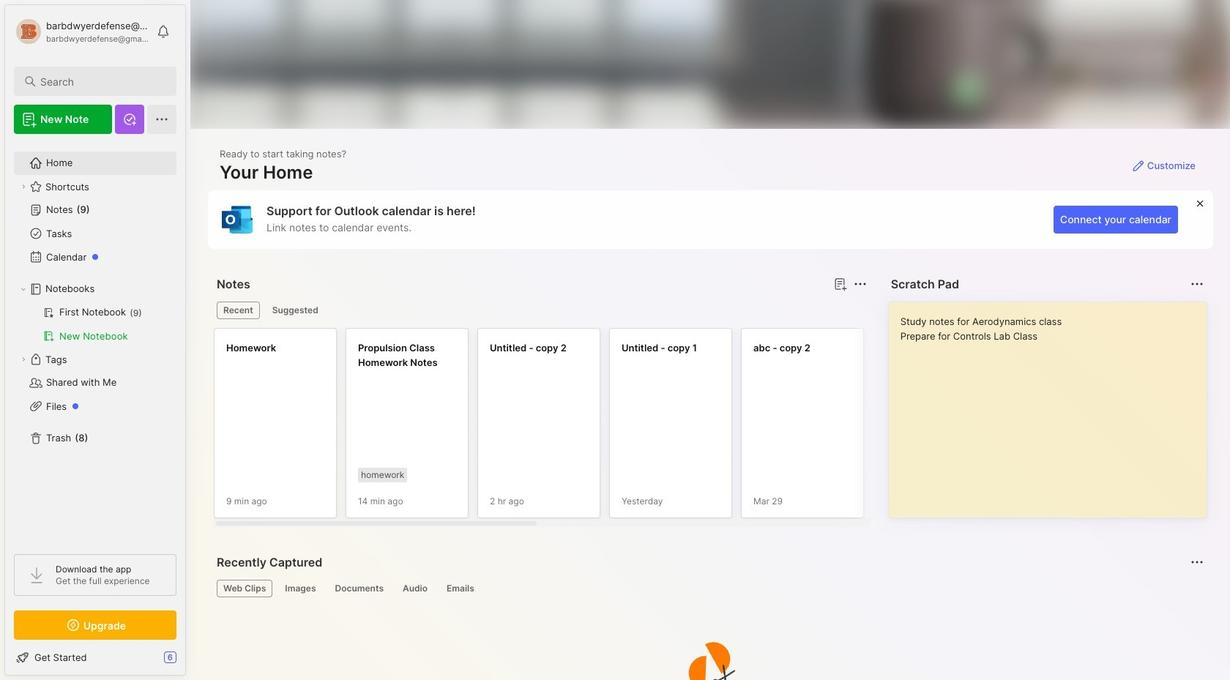 Task type: describe. For each thing, give the bounding box(es) containing it.
main element
[[0, 0, 190, 680]]

none search field inside main element
[[40, 73, 163, 90]]

group inside tree
[[14, 301, 176, 348]]

Search text field
[[40, 75, 163, 89]]

more actions image
[[1189, 275, 1206, 293]]

Start writing… text field
[[901, 302, 1206, 506]]

2 tab list from the top
[[217, 580, 1202, 598]]

Account field
[[14, 17, 149, 46]]



Task type: locate. For each thing, give the bounding box(es) containing it.
1 vertical spatial tab list
[[217, 580, 1202, 598]]

tab
[[217, 302, 260, 319], [266, 302, 325, 319], [217, 580, 273, 598], [279, 580, 323, 598], [328, 580, 390, 598], [396, 580, 434, 598], [440, 580, 481, 598]]

tree inside main element
[[5, 143, 185, 541]]

more actions image
[[852, 275, 869, 293], [1189, 554, 1206, 571]]

More actions field
[[850, 274, 871, 294], [1187, 274, 1208, 294], [1187, 552, 1208, 573]]

1 vertical spatial more actions image
[[1189, 554, 1206, 571]]

1 horizontal spatial more actions image
[[1189, 554, 1206, 571]]

None search field
[[40, 73, 163, 90]]

expand notebooks image
[[19, 285, 28, 294]]

tab list
[[217, 302, 865, 319], [217, 580, 1202, 598]]

group
[[14, 301, 176, 348]]

tree
[[5, 143, 185, 541]]

0 horizontal spatial more actions image
[[852, 275, 869, 293]]

1 tab list from the top
[[217, 302, 865, 319]]

row group
[[214, 328, 1230, 527]]

expand tags image
[[19, 355, 28, 364]]

0 vertical spatial more actions image
[[852, 275, 869, 293]]

0 vertical spatial tab list
[[217, 302, 865, 319]]



Task type: vqa. For each thing, say whether or not it's contained in the screenshot.
Task image
no



